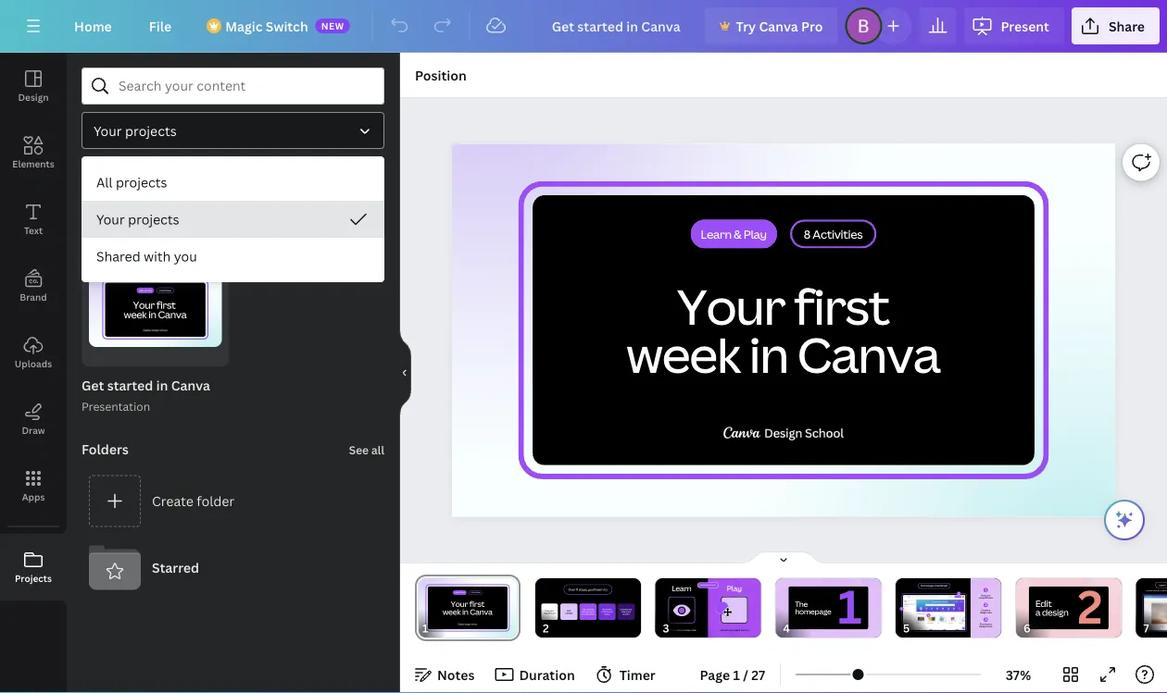 Task type: vqa. For each thing, say whether or not it's contained in the screenshot.
"Top level navigation" ELEMENT
no



Task type: describe. For each thing, give the bounding box(es) containing it.
the homepage 1
[[795, 576, 862, 638]]

see all button for folders
[[347, 431, 386, 468]]

37% button
[[989, 661, 1049, 690]]

and inside button
[[1150, 590, 1153, 592]]

started
[[107, 377, 153, 395]]

create folder button
[[82, 468, 384, 535]]

page 1 image
[[415, 579, 520, 638]]

starred button
[[82, 535, 384, 602]]

and inside get inspired with elements and templates
[[581, 613, 585, 616]]

try canva pro button
[[705, 7, 838, 44]]

interact
[[720, 630, 728, 633]]

present
[[1001, 17, 1049, 35]]

and left "make"
[[729, 630, 733, 633]]

1 horizontal spatial 3
[[985, 618, 987, 623]]

timer
[[619, 667, 656, 684]]

projects inside your projects button
[[128, 211, 179, 228]]

get inspired with elements and templates
[[581, 609, 595, 616]]

make
[[733, 630, 739, 633]]

projects inside the "find your projects here create a design here find recent designs here"
[[979, 597, 988, 600]]

position button
[[408, 60, 474, 90]]

a right the "find your projects here create a design here find recent designs here"
[[1035, 607, 1040, 619]]

elements button
[[0, 120, 67, 186]]

try canva pro
[[736, 17, 823, 35]]

photos
[[602, 611, 608, 614]]

1 right the homepage 1 at the bottom right
[[901, 607, 902, 612]]

draw
[[22, 424, 45, 437]]

get for started
[[82, 377, 104, 395]]

shared with you option
[[82, 238, 384, 275]]

folders
[[82, 441, 129, 459]]

your first
[[677, 274, 889, 340]]

video
[[676, 630, 682, 633]]

week in canva
[[626, 322, 940, 388]]

projects inside the your projects button
[[125, 122, 177, 139]]

file
[[149, 17, 172, 35]]

way
[[544, 612, 548, 615]]

file button
[[134, 7, 186, 44]]

work with photos and videos
[[602, 609, 612, 616]]

2 vertical spatial your
[[677, 274, 785, 340]]

click and watch how to add, ed
[[1146, 590, 1167, 592]]

1 vertical spatial here
[[987, 612, 992, 615]]

get started in canva group
[[82, 253, 229, 417]]

page
[[700, 667, 730, 684]]

share
[[621, 611, 627, 614]]

brand
[[20, 291, 47, 303]]

your projects button
[[82, 201, 384, 238]]

shared with you
[[96, 248, 197, 265]]

around
[[548, 612, 555, 615]]

notes
[[437, 667, 475, 684]]

uploads
[[15, 358, 52, 370]]

apps
[[22, 491, 45, 503]]

the
[[795, 600, 808, 610]]

see for designs
[[349, 227, 369, 243]]

27 inside button
[[752, 667, 765, 684]]

your for here
[[986, 595, 991, 598]]

find for projects
[[981, 595, 986, 598]]

projects inside all projects button
[[116, 174, 167, 191]]

all button
[[82, 164, 161, 199]]

learn
[[686, 630, 692, 633]]

page 1 / 27 button
[[693, 661, 773, 690]]

0 horizontal spatial edit a design
[[565, 610, 573, 615]]

ed
[[1166, 590, 1167, 592]]

your inside option
[[96, 211, 125, 228]]

canva inside get started in canva presentation
[[171, 377, 210, 395]]

Page title text field
[[436, 620, 444, 638]]

magic switch
[[225, 17, 308, 35]]

select ownership filter list box
[[82, 164, 384, 275]]

all for all projects
[[96, 174, 113, 191]]

apps button
[[0, 453, 67, 520]]

first
[[794, 274, 889, 340]]

collaborate, share and publish
[[620, 609, 632, 616]]

of
[[193, 350, 207, 362]]

inspired
[[586, 609, 594, 612]]

work
[[602, 609, 607, 612]]

designs
[[980, 626, 987, 629]]

create inside the "find your projects here create a design here find recent designs here"
[[982, 609, 989, 612]]

try
[[736, 17, 756, 35]]

all for all
[[113, 173, 130, 190]]

side panel tab list
[[0, 53, 67, 601]]

page 1 / 27
[[700, 667, 765, 684]]

watch
[[1153, 590, 1157, 592]]

position
[[415, 66, 467, 84]]

watch a video and learn how interact and make it happen
[[667, 630, 749, 633]]

1 horizontal spatial in
[[749, 322, 788, 388]]

to
[[1161, 590, 1162, 592]]

hide image
[[399, 329, 411, 418]]

happen
[[741, 630, 749, 633]]

1 right homepage on the bottom right of page
[[838, 576, 862, 638]]

37%
[[1006, 667, 1031, 684]]

learn
[[672, 584, 692, 594]]

presentation
[[82, 399, 150, 415]]

starred
[[152, 560, 199, 577]]

templates
[[585, 613, 595, 616]]

27 inside group
[[209, 350, 220, 362]]

0 vertical spatial your
[[94, 122, 122, 139]]

add,
[[1163, 590, 1166, 592]]

text
[[24, 224, 43, 237]]

watch
[[667, 630, 674, 633]]

shared with you button
[[82, 238, 384, 275]]

videos
[[604, 613, 610, 616]]

hide pages image
[[739, 551, 828, 566]]

see all for designs
[[349, 227, 384, 243]]

1 of 27
[[185, 350, 220, 362]]

shared
[[96, 248, 141, 265]]

click
[[1146, 590, 1150, 592]]

0 horizontal spatial edit
[[567, 610, 571, 613]]



Task type: locate. For each thing, give the bounding box(es) containing it.
uploads button
[[0, 320, 67, 386]]

0 horizontal spatial 3
[[928, 614, 930, 618]]

1 vertical spatial get
[[582, 609, 586, 612]]

projects up recent
[[979, 597, 988, 600]]

a
[[1035, 607, 1040, 619], [989, 609, 991, 612], [565, 612, 566, 615], [674, 630, 676, 633]]

0 vertical spatial your
[[986, 595, 991, 598]]

1 see all button from the top
[[347, 216, 386, 253]]

a right the "around"
[[565, 612, 566, 615]]

0 vertical spatial your projects
[[94, 122, 177, 139]]

a left video
[[674, 630, 676, 633]]

and inside work with photos and videos
[[609, 611, 612, 614]]

design right the "around"
[[567, 612, 573, 615]]

with right work
[[608, 609, 612, 612]]

2
[[1078, 576, 1103, 638], [958, 592, 960, 596], [985, 603, 987, 608]]

in right started
[[156, 377, 168, 395]]

1 vertical spatial find
[[545, 610, 549, 613]]

notes button
[[408, 661, 482, 690]]

edit a design right the "find your projects here create a design here find recent designs here"
[[1035, 598, 1069, 619]]

find your way around
[[544, 610, 555, 615]]

with inside shared with you button
[[144, 248, 171, 265]]

2 left click
[[1078, 576, 1103, 638]]

get left inspired
[[582, 609, 586, 612]]

edit a design right the "around"
[[565, 610, 573, 615]]

design right the "find your projects here create a design here find recent designs here"
[[1042, 607, 1069, 619]]

see all button
[[347, 216, 386, 253], [347, 431, 386, 468]]

1 of 27 group
[[82, 253, 229, 367]]

play
[[727, 584, 742, 594]]

edit right the "find your projects here create a design here find recent designs here"
[[1035, 598, 1052, 610]]

1 horizontal spatial get
[[582, 609, 586, 612]]

get inside get started in canva presentation
[[82, 377, 104, 395]]

your for around
[[549, 610, 554, 613]]

0 horizontal spatial create
[[152, 493, 194, 510]]

and left 'learn'
[[682, 630, 686, 633]]

your
[[986, 595, 991, 598], [549, 610, 554, 613]]

draw button
[[0, 386, 67, 453]]

here
[[988, 597, 993, 600], [987, 612, 992, 615], [988, 626, 993, 629]]

folder
[[197, 493, 235, 510]]

0 vertical spatial find
[[981, 595, 986, 598]]

how
[[1158, 590, 1160, 592], [692, 630, 696, 633]]

1 vertical spatial see all
[[349, 443, 384, 458]]

Search your content search field
[[119, 69, 372, 104]]

1 left of
[[185, 350, 190, 362]]

projects
[[15, 573, 52, 585]]

elements
[[586, 611, 595, 614]]

2 left the "find your projects here create a design here find recent designs here"
[[958, 592, 960, 596]]

0 vertical spatial how
[[1158, 590, 1160, 592]]

1 vertical spatial your projects
[[96, 211, 179, 228]]

with inside get inspired with elements and templates
[[581, 611, 585, 614]]

a up recent
[[989, 609, 991, 612]]

edit a design
[[1035, 598, 1069, 619], [565, 610, 573, 615]]

2 horizontal spatial 2
[[1078, 576, 1103, 638]]

all projects option
[[82, 164, 384, 201]]

1 horizontal spatial 27
[[752, 667, 765, 684]]

all projects
[[96, 174, 167, 191]]

home link
[[59, 7, 127, 44]]

all inside option
[[96, 174, 113, 191]]

0 horizontal spatial in
[[156, 377, 168, 395]]

elements
[[12, 157, 54, 170]]

0 vertical spatial here
[[988, 597, 993, 600]]

1 left /
[[733, 667, 740, 684]]

27 right /
[[752, 667, 765, 684]]

how left to
[[1158, 590, 1160, 592]]

1 horizontal spatial edit a design
[[1035, 598, 1069, 619]]

magic
[[225, 17, 263, 35]]

0 horizontal spatial 27
[[209, 350, 220, 362]]

and right share
[[627, 611, 631, 614]]

click and watch how to add, ed button
[[1136, 579, 1167, 638]]

create up recent
[[982, 609, 989, 612]]

all projects button
[[82, 164, 384, 201]]

27 right of
[[209, 350, 220, 362]]

find left recent
[[980, 623, 985, 626]]

collaborate,
[[620, 609, 632, 612]]

your right way
[[549, 610, 554, 613]]

0 horizontal spatial your
[[549, 610, 554, 613]]

projects up all projects
[[125, 122, 177, 139]]

projects up shared with you
[[128, 211, 179, 228]]

designs
[[82, 226, 131, 243]]

0 horizontal spatial with
[[144, 248, 171, 265]]

2 horizontal spatial design
[[1042, 607, 1069, 619]]

your inside the "find your projects here create a design here find recent designs here"
[[986, 595, 991, 598]]

your inside the "find your way around"
[[549, 610, 554, 613]]

find left get inspired with elements and templates
[[545, 610, 549, 613]]

0 horizontal spatial how
[[692, 630, 696, 633]]

and right click
[[1150, 590, 1153, 592]]

get
[[82, 377, 104, 395], [582, 609, 586, 612]]

1 vertical spatial see all button
[[347, 431, 386, 468]]

Design title text field
[[537, 7, 697, 44]]

1 horizontal spatial create
[[982, 609, 989, 612]]

1 see from the top
[[349, 227, 369, 243]]

projects
[[125, 122, 177, 139], [116, 174, 167, 191], [128, 211, 179, 228], [979, 597, 988, 600]]

canva assistant image
[[1114, 510, 1136, 532]]

1 vertical spatial see
[[349, 443, 369, 458]]

see
[[349, 227, 369, 243], [349, 443, 369, 458]]

brand button
[[0, 253, 67, 320]]

create left folder
[[152, 493, 194, 510]]

your projects inside option
[[96, 211, 179, 228]]

find
[[981, 595, 986, 598], [545, 610, 549, 613], [980, 623, 985, 626]]

and inside collaborate, share and publish
[[627, 611, 631, 614]]

projects up the designs
[[116, 174, 167, 191]]

canva inside button
[[759, 17, 798, 35]]

get up presentation
[[82, 377, 104, 395]]

share
[[1109, 17, 1145, 35]]

a inside the "find your projects here create a design here find recent designs here"
[[989, 609, 991, 612]]

create folder
[[152, 493, 235, 510]]

get started in canva presentation
[[82, 377, 210, 415]]

Select ownership filter button
[[82, 112, 384, 149]]

pro
[[801, 17, 823, 35]]

you
[[174, 248, 197, 265]]

design up recent
[[980, 612, 987, 615]]

1 vertical spatial your
[[96, 211, 125, 228]]

all for designs
[[371, 227, 384, 243]]

2 up recent
[[985, 603, 987, 608]]

create
[[152, 493, 194, 510], [982, 609, 989, 612]]

1
[[185, 350, 190, 362], [838, 576, 862, 638], [985, 588, 987, 593], [901, 607, 902, 612], [733, 667, 740, 684]]

recent
[[985, 623, 992, 626]]

design button
[[0, 53, 67, 120]]

new
[[321, 19, 344, 32]]

0 horizontal spatial all
[[96, 174, 113, 191]]

find inside the "find your way around"
[[545, 610, 549, 613]]

2 vertical spatial here
[[988, 626, 993, 629]]

3 left the "find your projects here create a design here find recent designs here"
[[928, 614, 930, 618]]

see all
[[349, 227, 384, 243], [349, 443, 384, 458]]

with left you
[[144, 248, 171, 265]]

1 inside group
[[185, 350, 190, 362]]

create inside the create folder 'button'
[[152, 493, 194, 510]]

0 vertical spatial 27
[[209, 350, 220, 362]]

0 vertical spatial see
[[349, 227, 369, 243]]

1 vertical spatial your
[[549, 610, 554, 613]]

1 vertical spatial all
[[371, 443, 384, 458]]

2 vertical spatial find
[[980, 623, 985, 626]]

0 horizontal spatial design
[[567, 612, 573, 615]]

your up recent
[[986, 595, 991, 598]]

0 vertical spatial create
[[152, 493, 194, 510]]

find for way
[[545, 610, 549, 613]]

1 horizontal spatial how
[[1158, 590, 1160, 592]]

share button
[[1072, 7, 1160, 44]]

1 horizontal spatial design
[[980, 612, 987, 615]]

week
[[626, 322, 740, 388]]

your projects option
[[82, 201, 384, 238]]

2 see all button from the top
[[347, 431, 386, 468]]

1 vertical spatial 27
[[752, 667, 765, 684]]

1 horizontal spatial 2
[[985, 603, 987, 608]]

design
[[1042, 607, 1069, 619], [980, 612, 987, 615], [567, 612, 573, 615]]

1 inside button
[[733, 667, 740, 684]]

duration button
[[490, 661, 582, 690]]

your projects
[[94, 122, 177, 139], [96, 211, 179, 228]]

and right the photos
[[609, 611, 612, 614]]

your
[[94, 122, 122, 139], [96, 211, 125, 228], [677, 274, 785, 340]]

0 vertical spatial get
[[82, 377, 104, 395]]

your projects up all projects
[[94, 122, 177, 139]]

and left templates
[[581, 613, 585, 616]]

0 horizontal spatial get
[[82, 377, 104, 395]]

with for photos
[[608, 609, 612, 612]]

0 horizontal spatial 2
[[958, 592, 960, 596]]

1 up the "find your projects here create a design here find recent designs here"
[[985, 588, 987, 593]]

1 horizontal spatial all
[[113, 173, 130, 190]]

how inside button
[[1158, 590, 1160, 592]]

duration
[[519, 667, 575, 684]]

with for you
[[144, 248, 171, 265]]

with left elements
[[581, 611, 585, 614]]

1 horizontal spatial with
[[581, 611, 585, 614]]

1 vertical spatial how
[[692, 630, 696, 633]]

how right 'learn'
[[692, 630, 696, 633]]

0 vertical spatial all
[[371, 227, 384, 243]]

2 see from the top
[[349, 443, 369, 458]]

see all button for designs
[[347, 216, 386, 253]]

in
[[749, 322, 788, 388], [156, 377, 168, 395]]

1 see all from the top
[[349, 227, 384, 243]]

projects button
[[0, 535, 67, 601]]

edit
[[1035, 598, 1052, 610], [567, 610, 571, 613]]

0 vertical spatial see all button
[[347, 216, 386, 253]]

publish
[[623, 613, 630, 616]]

2 see all from the top
[[349, 443, 384, 458]]

2 all from the top
[[371, 443, 384, 458]]

see for folders
[[349, 443, 369, 458]]

in right week
[[749, 322, 788, 388]]

design
[[18, 91, 49, 103]]

timer button
[[590, 661, 663, 690]]

see all for folders
[[349, 443, 384, 458]]

3 up recent
[[985, 618, 987, 623]]

get inside get inspired with elements and templates
[[582, 609, 586, 612]]

0 vertical spatial see all
[[349, 227, 384, 243]]

and
[[1150, 590, 1153, 592], [609, 611, 612, 614], [627, 611, 631, 614], [581, 613, 585, 616], [682, 630, 686, 633], [729, 630, 733, 633]]

1 vertical spatial create
[[982, 609, 989, 612]]

1 horizontal spatial your
[[986, 595, 991, 598]]

3
[[928, 614, 930, 618], [985, 618, 987, 623]]

all for folders
[[371, 443, 384, 458]]

1 all from the top
[[371, 227, 384, 243]]

all
[[371, 227, 384, 243], [371, 443, 384, 458]]

in inside get started in canva presentation
[[156, 377, 168, 395]]

your projects down all projects
[[96, 211, 179, 228]]

get for inspired
[[582, 609, 586, 612]]

design inside the "find your projects here create a design here find recent designs here"
[[980, 612, 987, 615]]

with inside work with photos and videos
[[608, 609, 612, 612]]

find up recent
[[981, 595, 986, 598]]

present button
[[964, 7, 1064, 44]]

/
[[743, 667, 748, 684]]

1 horizontal spatial edit
[[1035, 598, 1052, 610]]

find your projects here create a design here find recent designs here
[[979, 595, 993, 629]]

switch
[[266, 17, 308, 35]]

edit right the "around"
[[567, 610, 571, 613]]

main menu bar
[[0, 0, 1167, 53]]

it
[[739, 630, 741, 633]]

2 horizontal spatial with
[[608, 609, 612, 612]]



